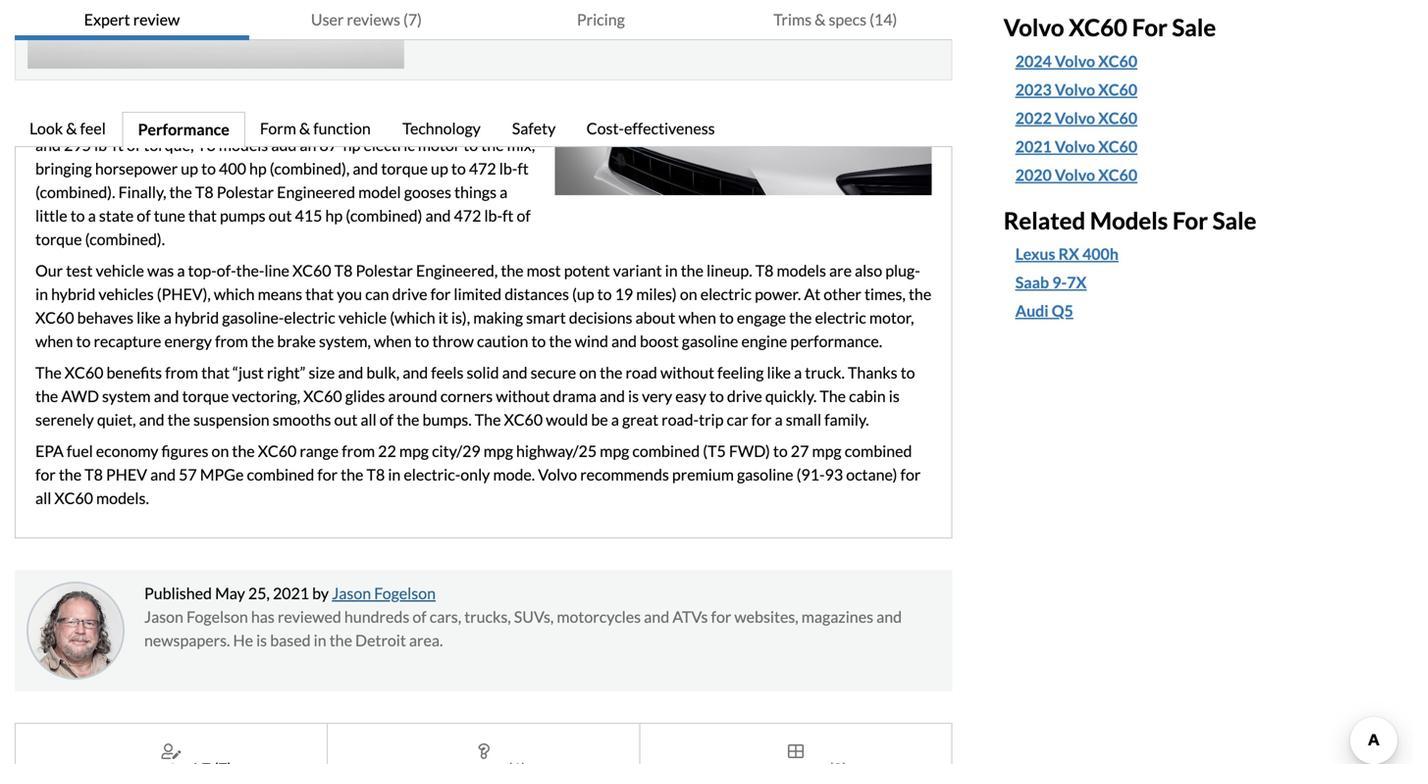 Task type: vqa. For each thing, say whether or not it's contained in the screenshot.
"(37)"
no



Task type: describe. For each thing, give the bounding box(es) containing it.
2020 volvo xc60 link up related in the right of the page
[[1016, 163, 1138, 187]]

cabin
[[849, 387, 886, 406]]

of inside published may 25, 2021 by jason fogelson jason fogelson has reviewed hundreds of cars, trucks, suvs, motorcycles and atvs for websites, magazines and newspapers. he is based in the detroit area.
[[413, 608, 427, 627]]

to left 19
[[597, 285, 612, 304]]

supercharger
[[308, 112, 400, 131]]

the left most
[[501, 261, 524, 280]]

on inside our test vehicle was a top-of-the-line xc60 t8 polestar engineered, the most potent variant in the lineup. t8 models are also plug- in hybrid vehicles (phev), which means that you can drive for limited distances (up to 19 miles) on electric power. at other times, the xc60 behaves like a hybrid gasoline-electric vehicle (which it is), making smart decisions about when to engage the electric motor, when to recapture energy from the brake system, when to throw caution to the wind and boost gasoline engine performance.
[[680, 285, 698, 304]]

bringing
[[35, 159, 92, 178]]

2024 volvo xc60 2023 volvo xc60 2022 volvo xc60 2021 volvo xc60 2020 volvo xc60
[[1016, 51, 1138, 184]]

258
[[180, 88, 207, 108]]

for inside published may 25, 2021 by jason fogelson jason fogelson has reviewed hundreds of cars, trucks, suvs, motorcycles and atvs for websites, magazines and newspapers. he is based in the detroit area.
[[711, 608, 732, 627]]

engineered,
[[416, 261, 498, 280]]

gasoline inside epa fuel economy figures on the xc60 range from 22 mpg city/29 mpg highway/25 mpg combined (t5 fwd) to 27 mpg combined for the t8 phev and 57 mpge combined for the t8 in electric-only mode. volvo recommends premium gasoline (91-93 octane) for all xc60 models.
[[737, 465, 794, 484]]

and right injection
[[302, 65, 327, 84]]

0 horizontal spatial use
[[109, 65, 133, 84]]

of down injection, on the left top
[[127, 135, 141, 155]]

the down glides
[[341, 465, 364, 484]]

solid
[[467, 363, 499, 382]]

motor,
[[870, 308, 914, 327]]

car
[[727, 410, 749, 429]]

to up "trip"
[[710, 387, 724, 406]]

sale for volvo xc60 for sale
[[1172, 13, 1216, 41]]

user reviews (7) tab
[[249, 0, 484, 40]]

look & feel
[[29, 119, 106, 138]]

lexus
[[1016, 245, 1056, 264]]

0 horizontal spatial when
[[35, 332, 73, 351]]

a right injection, on the left top
[[161, 112, 169, 131]]

0 vertical spatial vehicle
[[96, 261, 144, 280]]

which
[[214, 285, 255, 304]]

a right "things"
[[500, 183, 508, 202]]

and down the benefits
[[154, 387, 179, 406]]

1 horizontal spatial combined
[[633, 442, 700, 461]]

models right t5
[[57, 65, 106, 84]]

user edit image
[[162, 744, 181, 760]]

1 vertical spatial vehicle
[[338, 308, 387, 327]]

1 vertical spatial (combined).
[[85, 230, 165, 249]]

1 vertical spatial produce
[[420, 112, 477, 131]]

and left "atvs"
[[644, 608, 670, 627]]

all inside "the xc60 benefits from that "just right" size and bulk, and feels solid and secure on the road without feeling like a truck. thanks to the awd system and torque vectoring, xc60 glides around corners without drama and is very easy to drive quickly. the cabin is serenely quiet, and the suspension smooths out all of the bumps. the xc60 would be a great road-trip car for a small family."
[[361, 410, 377, 429]]

review
[[133, 10, 180, 29]]

technology tab
[[388, 112, 497, 148]]

detroit
[[355, 631, 406, 650]]

tab list containing expert review
[[15, 0, 953, 40]]

may
[[215, 584, 245, 603]]

to down (which
[[415, 332, 429, 351]]

1 vertical spatial lb-
[[499, 159, 518, 178]]

was
[[147, 261, 174, 280]]

"just
[[233, 363, 264, 382]]

performance
[[138, 120, 230, 139]]

in inside published may 25, 2021 by jason fogelson jason fogelson has reviewed hundreds of cars, trucks, suvs, motorcycles and atvs for websites, magazines and newspapers. he is based in the detroit area.
[[314, 631, 327, 650]]

and up bringing
[[35, 135, 61, 155]]

cars,
[[430, 608, 461, 627]]

a up the quickly. at right
[[794, 363, 802, 382]]

out inside t5 models use direct gasoline injection and a turbocharger to produce 250 horsepower and 258 pound-feet of torque; t6 models use direct gasoline injection, a turbocharger, and a supercharger to produce 316 hp and 295 lb-ft of torque; t8 models add an 87-hp electric motor to the mix, bringing horsepower up to 400 hp (combined), and torque up to 472 lb-ft (combined). finally, the t8 polestar engineered model gooses things a little to a state of tune that pumps out 415 hp (combined) and 472 lb-ft of torque (combined).
[[269, 206, 292, 225]]

0 vertical spatial produce
[[453, 65, 510, 84]]

hp up mix,
[[511, 112, 528, 131]]

newspapers.
[[144, 631, 230, 650]]

the down around in the bottom left of the page
[[397, 410, 420, 429]]

you
[[337, 285, 362, 304]]

is),
[[451, 308, 470, 327]]

benefits
[[106, 363, 162, 382]]

hp right 415
[[325, 206, 343, 225]]

expert review tab
[[15, 0, 249, 40]]

volvo inside epa fuel economy figures on the xc60 range from 22 mpg city/29 mpg highway/25 mpg combined (t5 fwd) to 27 mpg combined for the t8 phev and 57 mpge combined for the t8 in electric-only mode. volvo recommends premium gasoline (91-93 octane) for all xc60 models.
[[538, 465, 577, 484]]

for inside "the xc60 benefits from that "just right" size and bulk, and feels solid and secure on the road without feeling like a truck. thanks to the awd system and torque vectoring, xc60 glides around corners without drama and is very easy to drive quickly. the cabin is serenely quiet, and the suspension smooths out all of the bumps. the xc60 would be a great road-trip car for a small family."
[[752, 410, 772, 429]]

2 up from the left
[[431, 159, 448, 178]]

for right octane)
[[901, 465, 921, 484]]

gasoline up 258
[[180, 65, 236, 84]]

for down epa on the left bottom
[[35, 465, 56, 484]]

related
[[1004, 207, 1086, 234]]

like inside "the xc60 benefits from that "just right" size and bulk, and feels solid and secure on the road without feeling like a truck. thanks to the awd system and torque vectoring, xc60 glides around corners without drama and is very easy to drive quickly. the cabin is serenely quiet, and the suspension smooths out all of the bumps. the xc60 would be a great road-trip car for a small family."
[[767, 363, 791, 382]]

to right little
[[70, 206, 85, 225]]

from inside "the xc60 benefits from that "just right" size and bulk, and feels solid and secure on the road without feeling like a truck. thanks to the awd system and torque vectoring, xc60 glides around corners without drama and is very easy to drive quickly. the cabin is serenely quiet, and the suspension smooths out all of the bumps. the xc60 would be a great road-trip car for a small family."
[[165, 363, 198, 382]]

trims & specs (14)
[[774, 10, 897, 29]]

plug-
[[886, 261, 921, 280]]

(up
[[572, 285, 594, 304]]

variant
[[613, 261, 662, 280]]

to down smart on the left top of page
[[531, 332, 546, 351]]

0 horizontal spatial hybrid
[[51, 285, 96, 304]]

feeling
[[718, 363, 764, 382]]

at
[[804, 285, 821, 304]]

to left the 400
[[201, 159, 216, 178]]

0 horizontal spatial torque
[[35, 230, 82, 249]]

gasoline up 295
[[35, 112, 92, 131]]

based
[[270, 631, 311, 650]]

2 horizontal spatial is
[[889, 387, 900, 406]]

a left state
[[88, 206, 96, 225]]

potent
[[564, 261, 610, 280]]

a up the supercharger
[[330, 65, 338, 84]]

and up glides
[[338, 363, 364, 382]]

question image
[[478, 744, 490, 760]]

t8 down the turbocharger,
[[197, 135, 216, 155]]

economy
[[96, 442, 158, 461]]

for for xc60
[[1132, 13, 1168, 41]]

in inside epa fuel economy figures on the xc60 range from 22 mpg city/29 mpg highway/25 mpg combined (t5 fwd) to 27 mpg combined for the t8 phev and 57 mpge combined for the t8 in electric-only mode. volvo recommends premium gasoline (91-93 octane) for all xc60 models.
[[388, 465, 401, 484]]

2020
[[1016, 165, 1052, 184]]

audi
[[1016, 302, 1049, 321]]

family.
[[825, 410, 869, 429]]

gasoline inside our test vehicle was a top-of-the-line xc60 t8 polestar engineered, the most potent variant in the lineup. t8 models are also plug- in hybrid vehicles (phev), which means that you can drive for limited distances (up to 19 miles) on electric power. at other times, the xc60 behaves like a hybrid gasoline-electric vehicle (which it is), making smart decisions about when to engage the electric motor, when to recapture energy from the brake system, when to throw caution to the wind and boost gasoline engine performance.
[[682, 332, 739, 351]]

volvo right 2022
[[1055, 108, 1096, 128]]

(7)
[[403, 10, 422, 29]]

in down our
[[35, 285, 48, 304]]

to right motor
[[464, 135, 478, 155]]

volvo up related in the right of the page
[[1055, 137, 1096, 156]]

the left lineup.
[[681, 261, 704, 280]]

volvo xc60 for sale
[[1004, 13, 1216, 41]]

performance.
[[791, 332, 883, 351]]

to up "things"
[[451, 159, 466, 178]]

1 horizontal spatial is
[[628, 387, 639, 406]]

audi q5 link
[[1016, 300, 1074, 323]]

to down turbocharger
[[403, 112, 417, 131]]

recapture
[[94, 332, 161, 351]]

9-
[[1053, 273, 1067, 292]]

mode.
[[493, 465, 535, 484]]

2 horizontal spatial when
[[679, 308, 716, 327]]

the up mpge
[[232, 442, 255, 461]]

t6
[[361, 88, 379, 108]]

& for form
[[299, 119, 310, 138]]

saab 9-7x link
[[1016, 271, 1087, 295]]

feels
[[431, 363, 464, 382]]

injection,
[[95, 112, 158, 131]]

pound-
[[210, 88, 260, 108]]

0 horizontal spatial torque;
[[144, 135, 194, 155]]

like inside our test vehicle was a top-of-the-line xc60 t8 polestar engineered, the most potent variant in the lineup. t8 models are also plug- in hybrid vehicles (phev), which means that you can drive for limited distances (up to 19 miles) on electric power. at other times, the xc60 behaves like a hybrid gasoline-electric vehicle (which it is), making smart decisions about when to engage the electric motor, when to recapture energy from the brake system, when to throw caution to the wind and boost gasoline engine performance.
[[137, 308, 161, 327]]

would
[[546, 410, 588, 429]]

mpge
[[200, 465, 244, 484]]

electric down lineup.
[[701, 285, 752, 304]]

the up the serenely
[[35, 387, 58, 406]]

the left "road"
[[600, 363, 623, 382]]

2021 volvo xc60 test drive review performanceimage image
[[555, 0, 932, 195]]

4 mpg from the left
[[812, 442, 842, 461]]

jason fogelson link
[[332, 584, 436, 603]]

to right thanks
[[901, 363, 915, 382]]

t8 up power.
[[756, 261, 774, 280]]

t5 models use direct gasoline injection and a turbocharger to produce 250 horsepower and 258 pound-feet of torque; t6 models use direct gasoline injection, a turbocharger, and a supercharger to produce 316 hp and 295 lb-ft of torque; t8 models add an 87-hp electric motor to the mix, bringing horsepower up to 400 hp (combined), and torque up to 472 lb-ft (combined). finally, the t8 polestar engineered model gooses things a little to a state of tune that pumps out 415 hp (combined) and 472 lb-ft of torque (combined).
[[35, 65, 535, 249]]

1 horizontal spatial fogelson
[[374, 584, 436, 603]]

pricing tab
[[484, 0, 718, 40]]

1 vertical spatial ft
[[518, 159, 529, 178]]

the up tune
[[169, 183, 192, 202]]

to inside epa fuel economy figures on the xc60 range from 22 mpg city/29 mpg highway/25 mpg combined (t5 fwd) to 27 mpg combined for the t8 phev and 57 mpge combined for the t8 in electric-only mode. volvo recommends premium gasoline (91-93 octane) for all xc60 models.
[[773, 442, 788, 461]]

and up 'model'
[[353, 159, 378, 178]]

0 vertical spatial lb-
[[94, 135, 112, 155]]

0 vertical spatial torque;
[[307, 88, 358, 108]]

0 vertical spatial horsepower
[[66, 88, 149, 108]]

volvo right 2020
[[1055, 165, 1096, 184]]

19
[[615, 285, 633, 304]]

times,
[[865, 285, 906, 304]]

1 horizontal spatial when
[[374, 332, 412, 351]]

engine
[[742, 332, 788, 351]]

electric down other
[[815, 308, 867, 327]]

epa
[[35, 442, 64, 461]]

2021 inside 2024 volvo xc60 2023 volvo xc60 2022 volvo xc60 2021 volvo xc60 2020 volvo xc60
[[1016, 137, 1052, 156]]

a right 'form'
[[297, 112, 305, 131]]

the down "plug-"
[[909, 285, 932, 304]]

a down (phev),
[[164, 308, 172, 327]]

to up technology
[[436, 65, 450, 84]]

and up be
[[600, 387, 625, 406]]

the up 'figures'
[[167, 410, 190, 429]]

feel
[[80, 119, 106, 138]]

and up add
[[269, 112, 294, 131]]

t8 up you
[[334, 261, 353, 280]]

turbocharger,
[[172, 112, 266, 131]]

suvs,
[[514, 608, 554, 627]]

(14)
[[870, 10, 897, 29]]

polestar inside t5 models use direct gasoline injection and a turbocharger to produce 250 horsepower and 258 pound-feet of torque; t6 models use direct gasoline injection, a turbocharger, and a supercharger to produce 316 hp and 295 lb-ft of torque; t8 models add an 87-hp electric motor to the mix, bringing horsepower up to 400 hp (combined), and torque up to 472 lb-ft (combined). finally, the t8 polestar engineered model gooses things a little to a state of tune that pumps out 415 hp (combined) and 472 lb-ft of torque (combined).
[[217, 183, 274, 202]]

cost-effectiveness
[[587, 119, 715, 138]]

volvo right 2024
[[1055, 51, 1096, 71]]

1 horizontal spatial without
[[661, 363, 715, 382]]

the down at
[[789, 308, 812, 327]]

road-
[[662, 410, 699, 429]]

energy
[[164, 332, 212, 351]]

a right be
[[611, 410, 619, 429]]

thanks
[[848, 363, 898, 382]]

and right the magazines
[[877, 608, 902, 627]]

from inside our test vehicle was a top-of-the-line xc60 t8 polestar engineered, the most potent variant in the lineup. t8 models are also plug- in hybrid vehicles (phev), which means that you can drive for limited distances (up to 19 miles) on electric power. at other times, the xc60 behaves like a hybrid gasoline-electric vehicle (which it is), making smart decisions about when to engage the electric motor, when to recapture energy from the brake system, when to throw caution to the wind and boost gasoline engine performance.
[[215, 332, 248, 351]]

t8 down fuel
[[85, 465, 103, 484]]

cost-effectiveness tab
[[572, 112, 733, 148]]

that inside t5 models use direct gasoline injection and a turbocharger to produce 250 horsepower and 258 pound-feet of torque; t6 models use direct gasoline injection, a turbocharger, and a supercharger to produce 316 hp and 295 lb-ft of torque; t8 models add an 87-hp electric motor to the mix, bringing horsepower up to 400 hp (combined), and torque up to 472 lb-ft (combined). finally, the t8 polestar engineered model gooses things a little to a state of tune that pumps out 415 hp (combined) and 472 lb-ft of torque (combined).
[[188, 206, 217, 225]]

effectiveness
[[624, 119, 715, 138]]

0 vertical spatial direct
[[136, 65, 177, 84]]

finally,
[[118, 183, 166, 202]]

0 horizontal spatial jason
[[144, 608, 184, 627]]

the-
[[236, 261, 264, 280]]

0 vertical spatial ft
[[112, 135, 124, 155]]

look
[[29, 119, 63, 138]]

fwd)
[[729, 442, 770, 461]]

t5
[[35, 65, 54, 84]]

in up miles)
[[665, 261, 678, 280]]

trims & specs (14) tab
[[718, 0, 953, 40]]

& for trims
[[815, 10, 826, 29]]

hp right the 400
[[249, 159, 267, 178]]

magazines
[[802, 608, 874, 627]]

2 horizontal spatial combined
[[845, 442, 912, 461]]

feet
[[260, 88, 287, 108]]

of down finally,
[[137, 206, 151, 225]]

hundreds
[[344, 608, 410, 627]]

little
[[35, 206, 67, 225]]

user reviews (7)
[[311, 10, 422, 29]]

3 mpg from the left
[[600, 442, 630, 461]]

to left engage
[[719, 308, 734, 327]]

(which
[[390, 308, 435, 327]]



Task type: locate. For each thing, give the bounding box(es) containing it.
and down gooses
[[426, 206, 451, 225]]

0 horizontal spatial combined
[[247, 465, 314, 484]]

premium
[[672, 465, 734, 484]]

fogelson
[[374, 584, 436, 603], [187, 608, 248, 627]]

(phev),
[[157, 285, 211, 304]]

2020 volvo xc60 link
[[1016, 163, 1379, 187], [1016, 163, 1138, 187]]

corners
[[441, 387, 493, 406]]

0 vertical spatial for
[[1132, 13, 1168, 41]]

1 vertical spatial tab list
[[15, 112, 953, 148]]

1 vertical spatial sale
[[1213, 207, 1257, 234]]

for inside our test vehicle was a top-of-the-line xc60 t8 polestar engineered, the most potent variant in the lineup. t8 models are also plug- in hybrid vehicles (phev), which means that you can drive for limited distances (up to 19 miles) on electric power. at other times, the xc60 behaves like a hybrid gasoline-electric vehicle (which it is), making smart decisions about when to engage the electric motor, when to recapture energy from the brake system, when to throw caution to the wind and boost gasoline engine performance.
[[431, 285, 451, 304]]

hybrid up energy
[[175, 308, 219, 327]]

0 vertical spatial on
[[680, 285, 698, 304]]

0 horizontal spatial on
[[212, 442, 229, 461]]

the down gasoline-
[[251, 332, 274, 351]]

mpg up the 93
[[812, 442, 842, 461]]

2021 up 2020
[[1016, 137, 1052, 156]]

all down glides
[[361, 410, 377, 429]]

0 horizontal spatial the
[[35, 363, 62, 382]]

2022
[[1016, 108, 1052, 128]]

1 vertical spatial 472
[[454, 206, 481, 225]]

0 vertical spatial polestar
[[217, 183, 274, 202]]

lb- down "things"
[[484, 206, 503, 225]]

suspension
[[193, 410, 270, 429]]

up down performance tab
[[181, 159, 198, 178]]

tab panel
[[15, 0, 953, 539]]

0 vertical spatial jason
[[332, 584, 371, 603]]

that right tune
[[188, 206, 217, 225]]

for down 'range'
[[317, 465, 338, 484]]

serenely
[[35, 410, 94, 429]]

distances
[[505, 285, 569, 304]]

torque;
[[307, 88, 358, 108], [144, 135, 194, 155]]

are
[[829, 261, 852, 280]]

the down truck.
[[820, 387, 846, 406]]

2022 volvo xc60 link
[[1016, 106, 1379, 130], [1016, 106, 1138, 130]]

(t5
[[703, 442, 726, 461]]

1 horizontal spatial torque
[[182, 387, 229, 406]]

without up easy
[[661, 363, 715, 382]]

torque; down injection, on the left top
[[144, 135, 194, 155]]

a left small
[[775, 410, 783, 429]]

0 vertical spatial torque
[[381, 159, 428, 178]]

models
[[1090, 207, 1168, 234]]

the down smart on the left top of page
[[549, 332, 572, 351]]

electric down the supercharger
[[364, 135, 415, 155]]

0 vertical spatial that
[[188, 206, 217, 225]]

from down energy
[[165, 363, 198, 382]]

for up it
[[431, 285, 451, 304]]

bumps.
[[423, 410, 472, 429]]

of right feet
[[290, 88, 304, 108]]

1 tab list from the top
[[15, 0, 953, 40]]

472 up "things"
[[469, 159, 496, 178]]

and inside our test vehicle was a top-of-the-line xc60 t8 polestar engineered, the most potent variant in the lineup. t8 models are also plug- in hybrid vehicles (phev), which means that you can drive for limited distances (up to 19 miles) on electric power. at other times, the xc60 behaves like a hybrid gasoline-electric vehicle (which it is), making smart decisions about when to engage the electric motor, when to recapture energy from the brake system, when to throw caution to the wind and boost gasoline engine performance.
[[612, 332, 637, 351]]

& inside 'look & feel' tab
[[66, 119, 77, 138]]

and
[[302, 65, 327, 84], [152, 88, 177, 108], [269, 112, 294, 131], [35, 135, 61, 155], [353, 159, 378, 178], [426, 206, 451, 225], [612, 332, 637, 351], [338, 363, 364, 382], [403, 363, 428, 382], [502, 363, 528, 382], [154, 387, 179, 406], [600, 387, 625, 406], [139, 410, 164, 429], [150, 465, 176, 484], [644, 608, 670, 627], [877, 608, 902, 627]]

hp down the supercharger
[[343, 135, 361, 155]]

of up most
[[517, 206, 531, 225]]

is left very at the left bottom of the page
[[628, 387, 639, 406]]

and left 57
[[150, 465, 176, 484]]

1 vertical spatial that
[[305, 285, 334, 304]]

reviews count element
[[214, 758, 232, 765]]

the down 316
[[481, 135, 504, 155]]

2 vertical spatial that
[[201, 363, 230, 382]]

0 horizontal spatial for
[[1132, 13, 1168, 41]]

from inside epa fuel economy figures on the xc60 range from 22 mpg city/29 mpg highway/25 mpg combined (t5 fwd) to 27 mpg combined for the t8 phev and 57 mpge combined for the t8 in electric-only mode. volvo recommends premium gasoline (91-93 octane) for all xc60 models.
[[342, 442, 375, 461]]

drive up (which
[[392, 285, 427, 304]]

0 vertical spatial all
[[361, 410, 377, 429]]

2021 volvo xc60 test drive review summaryimage image
[[27, 0, 404, 69]]

caution
[[477, 332, 528, 351]]

1 vertical spatial horsepower
[[95, 159, 178, 178]]

out inside "the xc60 benefits from that "just right" size and bulk, and feels solid and secure on the road without feeling like a truck. thanks to the awd system and torque vectoring, xc60 glides around corners without drama and is very easy to drive quickly. the cabin is serenely quiet, and the suspension smooths out all of the bumps. the xc60 would be a great road-trip car for a small family."
[[334, 410, 358, 429]]

0 horizontal spatial out
[[269, 206, 292, 225]]

0 horizontal spatial direct
[[136, 65, 177, 84]]

in
[[665, 261, 678, 280], [35, 285, 48, 304], [388, 465, 401, 484], [314, 631, 327, 650]]

for for models
[[1173, 207, 1208, 234]]

1 horizontal spatial like
[[767, 363, 791, 382]]

1 horizontal spatial torque;
[[307, 88, 358, 108]]

0 vertical spatial the
[[35, 363, 62, 382]]

fuel
[[67, 442, 93, 461]]

1 vertical spatial torque;
[[144, 135, 194, 155]]

th large image
[[788, 744, 804, 760]]

1 horizontal spatial use
[[435, 88, 459, 108]]

0 vertical spatial drive
[[392, 285, 427, 304]]

mpg
[[399, 442, 429, 461], [484, 442, 513, 461], [600, 442, 630, 461], [812, 442, 842, 461]]

and right "solid"
[[502, 363, 528, 382]]

top-
[[188, 261, 217, 280]]

models inside our test vehicle was a top-of-the-line xc60 t8 polestar engineered, the most potent variant in the lineup. t8 models are also plug- in hybrid vehicles (phev), which means that you can drive for limited distances (up to 19 miles) on electric power. at other times, the xc60 behaves like a hybrid gasoline-electric vehicle (which it is), making smart decisions about when to engage the electric motor, when to recapture energy from the brake system, when to throw caution to the wind and boost gasoline engine performance.
[[777, 261, 826, 280]]

2 horizontal spatial the
[[820, 387, 846, 406]]

from left "22"
[[342, 442, 375, 461]]

when up awd
[[35, 332, 73, 351]]

and up around in the bottom left of the page
[[403, 363, 428, 382]]

sale for related models for sale
[[1213, 207, 1257, 234]]

400
[[219, 159, 246, 178]]

2 vertical spatial on
[[212, 442, 229, 461]]

road
[[626, 363, 658, 382]]

highway/25
[[516, 442, 597, 461]]

polestar inside our test vehicle was a top-of-the-line xc60 t8 polestar engineered, the most potent variant in the lineup. t8 models are also plug- in hybrid vehicles (phev), which means that you can drive for limited distances (up to 19 miles) on electric power. at other times, the xc60 behaves like a hybrid gasoline-electric vehicle (which it is), making smart decisions about when to engage the electric motor, when to recapture energy from the brake system, when to throw caution to the wind and boost gasoline engine performance.
[[356, 261, 413, 280]]

2021 inside published may 25, 2021 by jason fogelson jason fogelson has reviewed hundreds of cars, trucks, suvs, motorcycles and atvs for websites, magazines and newspapers. he is based in the detroit area.
[[273, 584, 309, 603]]

gooses
[[404, 183, 451, 202]]

0 horizontal spatial &
[[66, 119, 77, 138]]

the down fuel
[[59, 465, 82, 484]]

the inside published may 25, 2021 by jason fogelson jason fogelson has reviewed hundreds of cars, trucks, suvs, motorcycles and atvs for websites, magazines and newspapers. he is based in the detroit area.
[[330, 631, 352, 650]]

1 horizontal spatial 2021
[[1016, 137, 1052, 156]]

produce up 316
[[453, 65, 510, 84]]

add
[[271, 135, 297, 155]]

our
[[35, 261, 63, 280]]

all
[[361, 410, 377, 429], [35, 489, 51, 508]]

on inside epa fuel economy figures on the xc60 range from 22 mpg city/29 mpg highway/25 mpg combined (t5 fwd) to 27 mpg combined for the t8 phev and 57 mpge combined for the t8 in electric-only mode. volvo recommends premium gasoline (91-93 octane) for all xc60 models.
[[212, 442, 229, 461]]

1 vertical spatial use
[[435, 88, 459, 108]]

tune
[[154, 206, 185, 225]]

electric inside t5 models use direct gasoline injection and a turbocharger to produce 250 horsepower and 258 pound-feet of torque; t6 models use direct gasoline injection, a turbocharger, and a supercharger to produce 316 hp and 295 lb-ft of torque; t8 models add an 87-hp electric motor to the mix, bringing horsepower up to 400 hp (combined), and torque up to 472 lb-ft (combined). finally, the t8 polestar engineered model gooses things a little to a state of tune that pumps out 415 hp (combined) and 472 lb-ft of torque (combined).
[[364, 135, 415, 155]]

1 horizontal spatial &
[[299, 119, 310, 138]]

1 horizontal spatial for
[[1173, 207, 1208, 234]]

produce up motor
[[420, 112, 477, 131]]

is inside published may 25, 2021 by jason fogelson jason fogelson has reviewed hundreds of cars, trucks, suvs, motorcycles and atvs for websites, magazines and newspapers. he is based in the detroit area.
[[256, 631, 267, 650]]

has
[[251, 608, 275, 627]]

drive inside our test vehicle was a top-of-the-line xc60 t8 polestar engineered, the most potent variant in the lineup. t8 models are also plug- in hybrid vehicles (phev), which means that you can drive for limited distances (up to 19 miles) on electric power. at other times, the xc60 behaves like a hybrid gasoline-electric vehicle (which it is), making smart decisions about when to engage the electric motor, when to recapture energy from the brake system, when to throw caution to the wind and boost gasoline engine performance.
[[392, 285, 427, 304]]

2 horizontal spatial &
[[815, 10, 826, 29]]

that left you
[[305, 285, 334, 304]]

all inside epa fuel economy figures on the xc60 range from 22 mpg city/29 mpg highway/25 mpg combined (t5 fwd) to 27 mpg combined for the t8 phev and 57 mpge combined for the t8 in electric-only mode. volvo recommends premium gasoline (91-93 octane) for all xc60 models.
[[35, 489, 51, 508]]

0 horizontal spatial like
[[137, 308, 161, 327]]

1 vertical spatial fogelson
[[187, 608, 248, 627]]

for right "atvs"
[[711, 608, 732, 627]]

that left "just on the left of the page
[[201, 363, 230, 382]]

2020 volvo xc60 link up related models for sale
[[1016, 163, 1379, 187]]

expert
[[84, 10, 130, 29]]

25,
[[248, 584, 270, 603]]

1 up from the left
[[181, 159, 198, 178]]

1 vertical spatial torque
[[35, 230, 82, 249]]

0 vertical spatial hybrid
[[51, 285, 96, 304]]

1 horizontal spatial up
[[431, 159, 448, 178]]

out
[[269, 206, 292, 225], [334, 410, 358, 429]]

electric
[[364, 135, 415, 155], [701, 285, 752, 304], [284, 308, 335, 327], [815, 308, 867, 327]]

2021
[[1016, 137, 1052, 156], [273, 584, 309, 603]]

when down (which
[[374, 332, 412, 351]]

1 vertical spatial out
[[334, 410, 358, 429]]

that inside "the xc60 benefits from that "just right" size and bulk, and feels solid and secure on the road without feeling like a truck. thanks to the awd system and torque vectoring, xc60 glides around corners without drama and is very easy to drive quickly. the cabin is serenely quiet, and the suspension smooths out all of the bumps. the xc60 would be a great road-trip car for a small family."
[[201, 363, 230, 382]]

form
[[260, 119, 296, 138]]

2021 volvo xc60 link
[[1016, 135, 1379, 158], [1016, 135, 1138, 158]]

0 vertical spatial use
[[109, 65, 133, 84]]

1 horizontal spatial the
[[475, 410, 501, 429]]

things
[[455, 183, 497, 202]]

volvo up 2024
[[1004, 13, 1065, 41]]

to
[[436, 65, 450, 84], [403, 112, 417, 131], [464, 135, 478, 155], [201, 159, 216, 178], [451, 159, 466, 178], [70, 206, 85, 225], [597, 285, 612, 304], [719, 308, 734, 327], [76, 332, 91, 351], [415, 332, 429, 351], [531, 332, 546, 351], [901, 363, 915, 382], [710, 387, 724, 406], [773, 442, 788, 461]]

1 vertical spatial for
[[1173, 207, 1208, 234]]

and down 'system'
[[139, 410, 164, 429]]

an
[[300, 135, 317, 155]]

like up recapture
[[137, 308, 161, 327]]

our test vehicle was a top-of-the-line xc60 t8 polestar engineered, the most potent variant in the lineup. t8 models are also plug- in hybrid vehicles (phev), which means that you can drive for limited distances (up to 19 miles) on electric power. at other times, the xc60 behaves like a hybrid gasoline-electric vehicle (which it is), making smart decisions about when to engage the electric motor, when to recapture energy from the brake system, when to throw caution to the wind and boost gasoline engine performance.
[[35, 261, 932, 351]]

polestar up can
[[356, 261, 413, 280]]

models up the 400
[[219, 135, 268, 155]]

like up the quickly. at right
[[767, 363, 791, 382]]

0 vertical spatial tab list
[[15, 0, 953, 40]]

on inside "the xc60 benefits from that "just right" size and bulk, and feels solid and secure on the road without feeling like a truck. thanks to the awd system and torque vectoring, xc60 glides around corners without drama and is very easy to drive quickly. the cabin is serenely quiet, and the suspension smooths out all of the bumps. the xc60 would be a great road-trip car for a small family."
[[579, 363, 597, 382]]

2 vertical spatial ft
[[503, 206, 514, 225]]

horsepower up finally,
[[95, 159, 178, 178]]

1 vertical spatial polestar
[[356, 261, 413, 280]]

tab panel containing t5 models use direct gasoline injection and a turbocharger to produce 250 horsepower and 258 pound-feet of torque; t6 models use direct gasoline injection, a turbocharger, and a supercharger to produce 316 hp and 295 lb-ft of torque; t8 models add an 87-hp electric motor to the mix, bringing horsepower up to 400 hp (combined), and torque up to 472 lb-ft (combined). finally, the t8 polestar engineered model gooses things a little to a state of tune that pumps out 415 hp (combined) and 472 lb-ft of torque (combined).
[[15, 0, 953, 539]]

& inside trims & specs (14) tab
[[815, 10, 826, 29]]

1 horizontal spatial vehicle
[[338, 308, 387, 327]]

comparisons count element
[[829, 758, 847, 765]]

reviewed
[[278, 608, 341, 627]]

2021 left by
[[273, 584, 309, 603]]

gasoline down fwd)
[[737, 465, 794, 484]]

a right was
[[177, 261, 185, 280]]

472
[[469, 159, 496, 178], [454, 206, 481, 225]]

472 down "things"
[[454, 206, 481, 225]]

lexus rx 400h link
[[1016, 243, 1119, 266]]

2 mpg from the left
[[484, 442, 513, 461]]

(combined),
[[270, 159, 350, 178]]

in down reviewed
[[314, 631, 327, 650]]

1 vertical spatial 2021
[[273, 584, 309, 603]]

1 vertical spatial from
[[165, 363, 198, 382]]

on up drama
[[579, 363, 597, 382]]

of up "22"
[[380, 410, 394, 429]]

electric up brake
[[284, 308, 335, 327]]

1 horizontal spatial all
[[361, 410, 377, 429]]

torque; up the supercharger
[[307, 88, 358, 108]]

3 tab list from the top
[[15, 723, 953, 765]]

0 horizontal spatial ft
[[112, 135, 124, 155]]

0 vertical spatial out
[[269, 206, 292, 225]]

0 vertical spatial 472
[[469, 159, 496, 178]]

and left 258
[[152, 88, 177, 108]]

only
[[461, 465, 490, 484]]

2 tab list from the top
[[15, 112, 953, 148]]

all down epa on the left bottom
[[35, 489, 51, 508]]

torque up suspension
[[182, 387, 229, 406]]

0 horizontal spatial polestar
[[217, 183, 274, 202]]

2 vertical spatial lb-
[[484, 206, 503, 225]]

safety tab
[[497, 112, 572, 148]]

up down motor
[[431, 159, 448, 178]]

0 vertical spatial 2021
[[1016, 137, 1052, 156]]

1 horizontal spatial direct
[[462, 88, 502, 108]]

the
[[481, 135, 504, 155], [169, 183, 192, 202], [501, 261, 524, 280], [681, 261, 704, 280], [909, 285, 932, 304], [789, 308, 812, 327], [251, 332, 274, 351], [549, 332, 572, 351], [600, 363, 623, 382], [35, 387, 58, 406], [167, 410, 190, 429], [397, 410, 420, 429], [232, 442, 255, 461], [59, 465, 82, 484], [341, 465, 364, 484], [330, 631, 352, 650]]

safety
[[512, 119, 556, 138]]

0 horizontal spatial all
[[35, 489, 51, 508]]

saab
[[1016, 273, 1050, 292]]

by
[[312, 584, 329, 603]]

1 vertical spatial without
[[496, 387, 550, 406]]

t8 down "22"
[[367, 465, 385, 484]]

1 horizontal spatial hybrid
[[175, 308, 219, 327]]

from
[[215, 332, 248, 351], [165, 363, 198, 382], [342, 442, 375, 461]]

on right miles)
[[680, 285, 698, 304]]

glides
[[345, 387, 385, 406]]

0 horizontal spatial vehicle
[[96, 261, 144, 280]]

volvo right 2023
[[1055, 80, 1096, 99]]

1 vertical spatial the
[[820, 387, 846, 406]]

horsepower
[[66, 88, 149, 108], [95, 159, 178, 178]]

0 horizontal spatial fogelson
[[187, 608, 248, 627]]

1 horizontal spatial jason
[[332, 584, 371, 603]]

q5
[[1052, 302, 1074, 321]]

drive inside "the xc60 benefits from that "just right" size and bulk, and feels solid and secure on the road without feeling like a truck. thanks to the awd system and torque vectoring, xc60 glides around corners without drama and is very easy to drive quickly. the cabin is serenely quiet, and the suspension smooths out all of the bumps. the xc60 would be a great road-trip car for a small family."
[[727, 387, 762, 406]]

direct up 316
[[462, 88, 502, 108]]

models down turbocharger
[[382, 88, 432, 108]]

1 vertical spatial hybrid
[[175, 308, 219, 327]]

316
[[480, 112, 508, 131]]

trims
[[774, 10, 812, 29]]

0 horizontal spatial without
[[496, 387, 550, 406]]

vectoring,
[[232, 387, 300, 406]]

(combined). down state
[[85, 230, 165, 249]]

that inside our test vehicle was a top-of-the-line xc60 t8 polestar engineered, the most potent variant in the lineup. t8 models are also plug- in hybrid vehicles (phev), which means that you can drive for limited distances (up to 19 miles) on electric power. at other times, the xc60 behaves like a hybrid gasoline-electric vehicle (which it is), making smart decisions about when to engage the electric motor, when to recapture energy from the brake system, when to throw caution to the wind and boost gasoline engine performance.
[[305, 285, 334, 304]]

out down glides
[[334, 410, 358, 429]]

quiet,
[[97, 410, 136, 429]]

1 mpg from the left
[[399, 442, 429, 461]]

octane)
[[846, 465, 898, 484]]

jason fogelson automotive journalist image
[[27, 582, 125, 680]]

to down behaves at the top of the page
[[76, 332, 91, 351]]

secure
[[531, 363, 576, 382]]

of inside "the xc60 benefits from that "just right" size and bulk, and feels solid and secure on the road without feeling like a truck. thanks to the awd system and torque vectoring, xc60 glides around corners without drama and is very easy to drive quickly. the cabin is serenely quiet, and the suspension smooths out all of the bumps. the xc60 would be a great road-trip car for a small family."
[[380, 410, 394, 429]]

bulk,
[[367, 363, 400, 382]]

a
[[330, 65, 338, 84], [161, 112, 169, 131], [297, 112, 305, 131], [500, 183, 508, 202], [88, 206, 96, 225], [177, 261, 185, 280], [164, 308, 172, 327], [794, 363, 802, 382], [611, 410, 619, 429], [775, 410, 783, 429]]

pumps
[[220, 206, 266, 225]]

use up technology
[[435, 88, 459, 108]]

other
[[824, 285, 862, 304]]

0 vertical spatial without
[[661, 363, 715, 382]]

to left 27
[[773, 442, 788, 461]]

related models for sale
[[1004, 207, 1257, 234]]

2 horizontal spatial torque
[[381, 159, 428, 178]]

2024
[[1016, 51, 1052, 71]]

torque inside "the xc60 benefits from that "just right" size and bulk, and feels solid and secure on the road without feeling like a truck. thanks to the awd system and torque vectoring, xc60 glides around corners without drama and is very easy to drive quickly. the cabin is serenely quiet, and the suspension smooths out all of the bumps. the xc60 would be a great road-trip car for a small family."
[[182, 387, 229, 406]]

0 vertical spatial like
[[137, 308, 161, 327]]

tab list containing look & feel
[[15, 112, 953, 148]]

tab list
[[15, 0, 953, 40], [15, 112, 953, 148], [15, 723, 953, 765]]

1 horizontal spatial ft
[[503, 206, 514, 225]]

mpg right "22"
[[399, 442, 429, 461]]

without down the secure on the left
[[496, 387, 550, 406]]

direct
[[136, 65, 177, 84], [462, 88, 502, 108]]

2 vertical spatial from
[[342, 442, 375, 461]]

2 horizontal spatial from
[[342, 442, 375, 461]]

0 horizontal spatial is
[[256, 631, 267, 650]]

range
[[300, 442, 339, 461]]

2 vertical spatial the
[[475, 410, 501, 429]]

1 horizontal spatial from
[[215, 332, 248, 351]]

t8 right finally,
[[195, 183, 214, 202]]

and inside epa fuel economy figures on the xc60 range from 22 mpg city/29 mpg highway/25 mpg combined (t5 fwd) to 27 mpg combined for the t8 phev and 57 mpge combined for the t8 in electric-only mode. volvo recommends premium gasoline (91-93 octane) for all xc60 models.
[[150, 465, 176, 484]]

(91-
[[797, 465, 825, 484]]

figures
[[161, 442, 209, 461]]

combined down 'range'
[[247, 465, 314, 484]]

area.
[[409, 631, 443, 650]]

trucks,
[[464, 608, 511, 627]]

& inside form & function tab
[[299, 119, 310, 138]]

published
[[144, 584, 212, 603]]

0 horizontal spatial 2021
[[273, 584, 309, 603]]

0 horizontal spatial up
[[181, 159, 198, 178]]

decisions
[[569, 308, 633, 327]]

performance tab
[[122, 112, 245, 148]]

user
[[311, 10, 344, 29]]

0 vertical spatial (combined).
[[35, 183, 115, 202]]

questions count element
[[508, 758, 526, 765]]

2 vertical spatial tab list
[[15, 723, 953, 765]]

drive down feeling
[[727, 387, 762, 406]]

1 vertical spatial on
[[579, 363, 597, 382]]

lexus rx 400h saab 9-7x audi q5
[[1016, 245, 1119, 321]]

engage
[[737, 308, 786, 327]]

0 horizontal spatial drive
[[392, 285, 427, 304]]

for
[[1132, 13, 1168, 41], [1173, 207, 1208, 234]]

miles)
[[636, 285, 677, 304]]

250
[[35, 88, 63, 108]]

1 vertical spatial all
[[35, 489, 51, 508]]

0 vertical spatial from
[[215, 332, 248, 351]]

look & feel tab
[[15, 112, 122, 148]]

about
[[636, 308, 676, 327]]

form & function tab
[[245, 112, 388, 148]]

93
[[825, 465, 843, 484]]

& for look
[[66, 119, 77, 138]]



